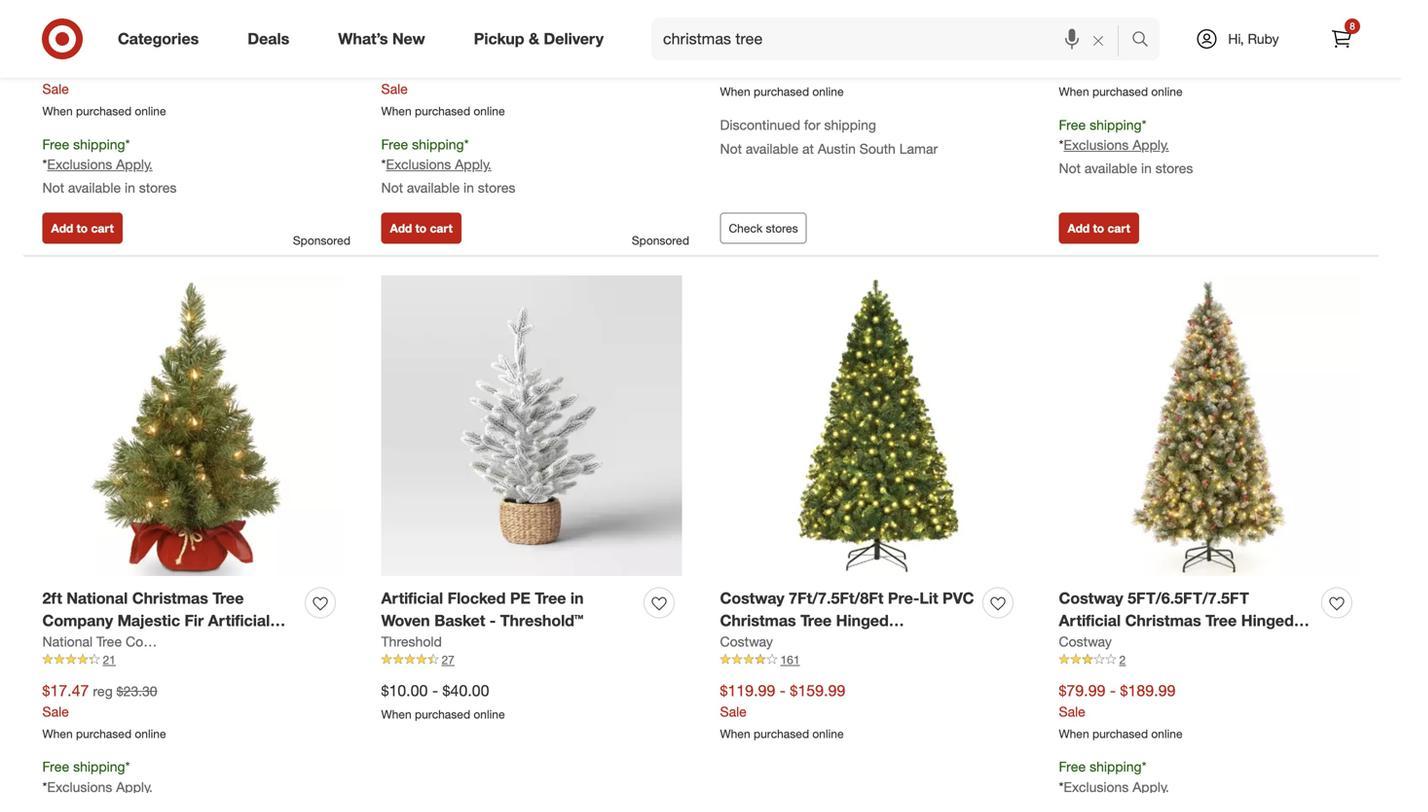 Task type: vqa. For each thing, say whether or not it's contained in the screenshot.
the $23.30
yes



Task type: locate. For each thing, give the bounding box(es) containing it.
costway link up $163.99 at the left of page
[[42, 9, 95, 29]]

sale down $79.99
[[1059, 703, 1086, 720]]

costway up $79.99
[[1059, 633, 1112, 650]]

at
[[915, 10, 927, 27], [802, 140, 814, 157]]

161
[[780, 653, 800, 667]]

2 horizontal spatial christmas
[[720, 611, 796, 630]]

0 vertical spatial christmas
[[132, 589, 208, 608]]

reg left $269.99
[[440, 60, 460, 77]]

0 vertical spatial at
[[915, 10, 927, 27]]

2 add from the left
[[390, 221, 412, 236]]

0 horizontal spatial add to cart
[[51, 221, 114, 236]]

national
[[66, 589, 128, 608], [42, 633, 93, 650]]

christmas inside costway 7ft/7.5ft/8ft pre-lit pvc christmas tree hinged 300/400/430 lights
[[720, 611, 796, 630]]

1 horizontal spatial costway link
[[720, 632, 773, 652]]

pickup
[[474, 29, 524, 48]]

christmas up the 300/400/430
[[720, 611, 796, 630]]

sale inside the '$163.99 reg $549.99 sale when purchased online'
[[42, 80, 69, 97]]

online inside the '$163.99 reg $549.99 sale when purchased online'
[[135, 104, 166, 118]]

free shipping * * exclusions apply. not available in stores
[[1059, 116, 1193, 177], [42, 136, 177, 196], [381, 136, 516, 196]]

reg down "21"
[[93, 683, 113, 700]]

1 horizontal spatial add to cart
[[390, 221, 453, 236]]

company down "2ft"
[[42, 611, 113, 630]]

$269.99
[[464, 60, 512, 77]]

costway 7ft/7.5ft/8ft pre-lit pvc christmas tree hinged 300/400/430 lights image
[[720, 276, 1021, 577], [720, 276, 1021, 577]]

$119.99
[[720, 682, 775, 701]]

in
[[1141, 160, 1152, 177], [125, 179, 135, 196], [464, 179, 474, 196], [571, 589, 584, 608]]

stores for rightmost exclusions apply. link
[[1156, 160, 1193, 177]]

costway link up $119.99
[[720, 632, 773, 652]]

0 horizontal spatial at
[[802, 140, 814, 157]]

artificial flocked pe tree in woven basket - threshold™ link
[[381, 588, 636, 632]]

costway 5ft/6.5ft/7.5ft artificial christmas tree hinged with 200/420/560/650 warm led lights & 126/207/267/309 red berries image
[[1059, 276, 1360, 577], [1059, 276, 1360, 577]]

not for exclusions apply. link related to $163.99
[[42, 179, 64, 196]]

online down search button
[[1151, 84, 1183, 99]]

- inside "$79.99 - $189.99 sale when purchased online"
[[1110, 682, 1116, 701]]

tree inside costway 7ft/7.5ft/8ft pre-lit pvc christmas tree hinged 300/400/430 lights
[[801, 611, 832, 630]]

0 horizontal spatial free shipping *
[[42, 759, 130, 776]]

online down "$40.00"
[[474, 707, 505, 722]]

1 add from the left
[[51, 221, 73, 236]]

deals link
[[231, 18, 314, 60]]

2 horizontal spatial apply.
[[1133, 136, 1169, 153]]

0 horizontal spatial to
[[77, 221, 88, 236]]

majestic
[[117, 611, 180, 630]]

tree
[[213, 589, 244, 608], [535, 589, 566, 608], [801, 611, 832, 630], [96, 633, 122, 650], [123, 634, 154, 653]]

2 cart from the left
[[430, 221, 453, 236]]

free
[[1059, 116, 1086, 133], [42, 136, 69, 153], [381, 136, 408, 153], [42, 759, 69, 776], [1059, 759, 1086, 776]]

- down 161
[[780, 682, 786, 701]]

1 to from the left
[[77, 221, 88, 236]]

at left ¬ on the right top of page
[[915, 10, 927, 27]]

0 horizontal spatial add to cart button
[[42, 213, 123, 244]]

add to cart button
[[42, 213, 123, 244], [381, 213, 461, 244], [1059, 213, 1139, 244]]

1 horizontal spatial artificial
[[381, 589, 443, 608]]

$79.99 - $189.99 sale when purchased online
[[1059, 682, 1183, 741]]

1 sponsored from the left
[[293, 233, 351, 248]]

2 add to cart from the left
[[390, 221, 453, 236]]

1 free shipping * from the left
[[42, 759, 130, 776]]

reg down 124
[[101, 60, 121, 77]]

national inside 2ft national christmas tree company majestic fir artificial christmas tree 35ct clear
[[66, 589, 128, 608]]

1 horizontal spatial exclusions
[[386, 156, 451, 173]]

purchased inside $17.47 reg $23.30 sale when purchased online
[[76, 727, 132, 741]]

2 vertical spatial christmas
[[42, 634, 118, 653]]

when inside the '$163.99 reg $549.99 sale when purchased online'
[[42, 104, 73, 118]]

$119.99 - $159.99 sale when purchased online
[[720, 682, 845, 741]]

- for $10.00
[[432, 682, 438, 701]]

1 horizontal spatial at
[[915, 10, 927, 27]]

free shipping * for $17.47
[[42, 759, 130, 776]]

when down "$10.00"
[[381, 707, 412, 722]]

2 free shipping * from the left
[[1059, 759, 1147, 776]]

christmas
[[132, 589, 208, 608], [720, 611, 796, 630], [42, 634, 118, 653]]

8 link
[[1320, 18, 1363, 60]]

purchased down $23.30
[[76, 727, 132, 741]]

costway
[[42, 10, 95, 27], [720, 589, 785, 608], [720, 633, 773, 650], [1059, 633, 1112, 650]]

free shipping * * exclusions apply. not available in stores for $153.99
[[381, 136, 516, 196]]

costway 7ft/7.5ft/8ft pre-lit pvc christmas tree hinged 300/400/430 lights
[[720, 589, 974, 653]]

christmas up majestic
[[132, 589, 208, 608]]

categories link
[[101, 18, 223, 60]]

purchased down $189.99
[[1093, 727, 1148, 741]]

2 horizontal spatial add to cart
[[1068, 221, 1130, 236]]

christmas up $17.47
[[42, 634, 118, 653]]

tree down 7ft/7.5ft/8ft
[[801, 611, 832, 630]]

2 horizontal spatial add to cart button
[[1059, 213, 1139, 244]]

2ft national christmas tree company majestic fir artificial christmas tree 35ct clear image
[[42, 276, 343, 577], [42, 276, 343, 577]]

costway up $163.99 at the left of page
[[42, 10, 95, 27]]

apply. for $163.99
[[116, 156, 153, 173]]

threshold™
[[500, 611, 584, 630]]

reg inside $153.99 reg $269.99 sale when purchased online
[[440, 60, 460, 77]]

stores for exclusions apply. link related to $163.99
[[139, 179, 177, 196]]

reg inside $17.47 reg $23.30 sale when purchased online
[[93, 683, 113, 700]]

purchased inside the '$163.99 reg $549.99 sale when purchased online'
[[76, 104, 132, 118]]

1 vertical spatial at
[[802, 140, 814, 157]]

basket
[[434, 611, 485, 630]]

online inside $10.00 - $40.00 when purchased online
[[474, 707, 505, 722]]

exclusions down the '$163.99 reg $549.99 sale when purchased online' at left
[[47, 156, 112, 173]]

online inside $132.59 when purchased online
[[1151, 84, 1183, 99]]

shipping down $132.59 when purchased online
[[1090, 116, 1142, 133]]

national right "2ft"
[[66, 589, 128, 608]]

0 horizontal spatial exclusions
[[47, 156, 112, 173]]

0 vertical spatial company
[[42, 611, 113, 630]]

1 horizontal spatial free shipping * * exclusions apply. not available in stores
[[381, 136, 516, 196]]

2 horizontal spatial costway link
[[1059, 632, 1112, 652]]

1 add to cart from the left
[[51, 221, 114, 236]]

2 horizontal spatial add
[[1068, 221, 1090, 236]]

sale for $79.99
[[1059, 703, 1086, 720]]

online
[[813, 84, 844, 99], [1151, 84, 1183, 99], [135, 104, 166, 118], [474, 104, 505, 118], [474, 707, 505, 722], [135, 727, 166, 741], [813, 727, 844, 741], [1151, 727, 1183, 741]]

- down flocked
[[490, 611, 496, 630]]

shipping down $153.99 reg $269.99 sale when purchased online
[[412, 136, 464, 153]]

reg for $163.99
[[101, 60, 121, 77]]

purchased down $153.99
[[415, 104, 470, 118]]

1 vertical spatial christmas
[[720, 611, 796, 630]]

apply. down $153.99 reg $269.99 sale when purchased online
[[455, 156, 492, 173]]

0 vertical spatial national
[[66, 589, 128, 608]]

when down $163.99 at the left of page
[[42, 104, 73, 118]]

online down $189.99
[[1151, 727, 1183, 741]]

costway link
[[42, 9, 95, 29], [720, 632, 773, 652], [1059, 632, 1112, 652]]

0 vertical spatial artificial
[[381, 589, 443, 608]]

exclusions apply. link for $163.99
[[47, 156, 153, 173]]

0 horizontal spatial christmas
[[42, 634, 118, 653]]

purchased
[[754, 84, 809, 99], [1093, 84, 1148, 99], [76, 104, 132, 118], [415, 104, 470, 118], [415, 707, 470, 722], [76, 727, 132, 741], [754, 727, 809, 741], [1093, 727, 1148, 741]]

add for $153.99
[[390, 221, 412, 236]]

2 horizontal spatial exclusions apply. link
[[1064, 136, 1169, 153]]

1 vertical spatial artificial
[[208, 611, 270, 630]]

when inside $119.99 - $159.99 sale when purchased online
[[720, 727, 750, 741]]

online inside $153.99 reg $269.99 sale when purchased online
[[474, 104, 505, 118]]

when down $79.99
[[1059, 727, 1089, 741]]

purchased inside $85.00 when purchased online
[[754, 84, 809, 99]]

when down $132.59
[[1059, 84, 1089, 99]]

sale for $163.99
[[42, 80, 69, 97]]

apply. down the '$163.99 reg $549.99 sale when purchased online' at left
[[116, 156, 153, 173]]

*
[[1142, 116, 1147, 133], [125, 136, 130, 153], [464, 136, 469, 153], [1059, 136, 1064, 153], [42, 156, 47, 173], [381, 156, 386, 173], [125, 759, 130, 776], [1142, 759, 1147, 776]]

sale down $163.99 at the left of page
[[42, 80, 69, 97]]

online down $269.99
[[474, 104, 505, 118]]

exclusions down $132.59 when purchased online
[[1064, 136, 1129, 153]]

to
[[77, 221, 88, 236], [415, 221, 427, 236], [1093, 221, 1104, 236]]

costway up the 300/400/430
[[720, 589, 785, 608]]

when down $119.99
[[720, 727, 750, 741]]

3 add from the left
[[1068, 221, 1090, 236]]

online down "$159.99"
[[813, 727, 844, 741]]

not for exclusions apply. link associated with $153.99
[[381, 179, 403, 196]]

free shipping * down "$79.99 - $189.99 sale when purchased online"
[[1059, 759, 1147, 776]]

sale for $119.99
[[720, 703, 747, 720]]

purchased inside $10.00 - $40.00 when purchased online
[[415, 707, 470, 722]]

reg inside the '$163.99 reg $549.99 sale when purchased online'
[[101, 60, 121, 77]]

- for $79.99
[[1110, 682, 1116, 701]]

apply. down $132.59 when purchased online
[[1133, 136, 1169, 153]]

when down $17.47
[[42, 727, 73, 741]]

- right "$10.00"
[[432, 682, 438, 701]]

0 horizontal spatial artificial
[[208, 611, 270, 630]]

sale
[[42, 80, 69, 97], [381, 80, 408, 97], [42, 703, 69, 720], [720, 703, 747, 720], [1059, 703, 1086, 720]]

free down $153.99 reg $269.99 sale when purchased online
[[381, 136, 408, 153]]

0 horizontal spatial exclusions apply. link
[[47, 156, 153, 173]]

2 to from the left
[[415, 221, 427, 236]]

costway up $119.99
[[720, 633, 773, 650]]

sale inside "$79.99 - $189.99 sale when purchased online"
[[1059, 703, 1086, 720]]

- right $79.99
[[1110, 682, 1116, 701]]

1 horizontal spatial apply.
[[455, 156, 492, 173]]

-
[[490, 611, 496, 630], [432, 682, 438, 701], [780, 682, 786, 701], [1110, 682, 1116, 701]]

purchased down "$40.00"
[[415, 707, 470, 722]]

online down $549.99
[[135, 104, 166, 118]]

threshold link
[[381, 632, 442, 652]]

0 horizontal spatial sponsored
[[293, 233, 351, 248]]

national tree company
[[42, 633, 185, 650]]

artificial up clear
[[208, 611, 270, 630]]

1 horizontal spatial add to cart button
[[381, 213, 461, 244]]

1 horizontal spatial exclusions apply. link
[[386, 156, 492, 173]]

1 horizontal spatial company
[[126, 633, 185, 650]]

sale for $153.99
[[381, 80, 408, 97]]

add to cart button for $163.99
[[42, 213, 123, 244]]

artificial up woven
[[381, 589, 443, 608]]

0 horizontal spatial company
[[42, 611, 113, 630]]

1 vertical spatial national
[[42, 633, 93, 650]]

online up for
[[813, 84, 844, 99]]

shipping down the '$163.99 reg $549.99 sale when purchased online' at left
[[73, 136, 125, 153]]

sale inside $17.47 reg $23.30 sale when purchased online
[[42, 703, 69, 720]]

sale down $153.99
[[381, 80, 408, 97]]

company down majestic
[[126, 633, 185, 650]]

artificial inside 2ft national christmas tree company majestic fir artificial christmas tree 35ct clear
[[208, 611, 270, 630]]

not for rightmost exclusions apply. link
[[1059, 160, 1081, 177]]

2ft national christmas tree company majestic fir artificial christmas tree 35ct clear
[[42, 589, 270, 653]]

artificial flocked pe tree in woven basket - threshold™
[[381, 589, 584, 630]]

when down the $85.00
[[720, 84, 750, 99]]

national down "2ft"
[[42, 633, 93, 650]]

free shipping *
[[42, 759, 130, 776], [1059, 759, 1147, 776]]

online inside $119.99 - $159.99 sale when purchased online
[[813, 727, 844, 741]]

free shipping * * exclusions apply. not available in stores down $153.99 reg $269.99 sale when purchased online
[[381, 136, 516, 196]]

purchased down $132.59
[[1093, 84, 1148, 99]]

shipping up austin
[[824, 116, 876, 133]]

2 add to cart button from the left
[[381, 213, 461, 244]]

1 cart from the left
[[91, 221, 114, 236]]

1 horizontal spatial cart
[[430, 221, 453, 236]]

27 link
[[381, 652, 682, 669]]

purchased inside $119.99 - $159.99 sale when purchased online
[[754, 727, 809, 741]]

exclusions apply. link
[[1064, 136, 1169, 153], [47, 156, 153, 173], [386, 156, 492, 173]]

2 horizontal spatial to
[[1093, 221, 1104, 236]]

stores for exclusions apply. link associated with $153.99
[[478, 179, 516, 196]]

2 horizontal spatial cart
[[1108, 221, 1130, 236]]

flocked
[[448, 589, 506, 608]]

when
[[720, 84, 750, 99], [1059, 84, 1089, 99], [42, 104, 73, 118], [381, 104, 412, 118], [381, 707, 412, 722], [42, 727, 73, 741], [720, 727, 750, 741], [1059, 727, 1089, 741]]

exclusions apply. link down the '$163.99 reg $549.99 sale when purchased online' at left
[[47, 156, 153, 173]]

free shipping * * exclusions apply. not available in stores down the '$163.99 reg $549.99 sale when purchased online' at left
[[42, 136, 177, 196]]

0 horizontal spatial free shipping * * exclusions apply. not available in stores
[[42, 136, 177, 196]]

pickup & delivery
[[474, 29, 604, 48]]

purchased down $163.99 at the left of page
[[76, 104, 132, 118]]

2 sponsored from the left
[[632, 233, 689, 248]]

to for $153.99
[[415, 221, 427, 236]]

21 link
[[42, 652, 343, 669]]

tree inside artificial flocked pe tree in woven basket - threshold™
[[535, 589, 566, 608]]

reg
[[101, 60, 121, 77], [440, 60, 460, 77], [93, 683, 113, 700]]

artificial flocked pe tree in woven basket - threshold™ image
[[381, 276, 682, 577], [381, 276, 682, 577]]

- for $119.99
[[780, 682, 786, 701]]

when inside $17.47 reg $23.30 sale when purchased online
[[42, 727, 73, 741]]

0 horizontal spatial cart
[[91, 221, 114, 236]]

0 horizontal spatial add
[[51, 221, 73, 236]]

exclusions down $153.99 reg $269.99 sale when purchased online
[[386, 156, 451, 173]]

costway link up $79.99
[[1059, 632, 1112, 652]]

1 horizontal spatial sponsored
[[632, 233, 689, 248]]

$23.30
[[116, 683, 157, 700]]

1 horizontal spatial free shipping *
[[1059, 759, 1147, 776]]

purchased down $119.99
[[754, 727, 809, 741]]

7ft/7.5ft/8ft
[[789, 589, 884, 608]]

1 horizontal spatial to
[[415, 221, 427, 236]]

add to cart
[[51, 221, 114, 236], [390, 221, 453, 236], [1068, 221, 1130, 236]]

sale inside $153.99 reg $269.99 sale when purchased online
[[381, 80, 408, 97]]

online down $23.30
[[135, 727, 166, 741]]

$153.99 reg $269.99 sale when purchased online
[[381, 59, 512, 118]]

free shipping * down $17.47 reg $23.30 sale when purchased online
[[42, 759, 130, 776]]

- inside $119.99 - $159.99 sale when purchased online
[[780, 682, 786, 701]]

- inside $10.00 - $40.00 when purchased online
[[432, 682, 438, 701]]

purchased up discontinued
[[754, 84, 809, 99]]

in inside artificial flocked pe tree in woven basket - threshold™
[[571, 589, 584, 608]]

company inside 2ft national christmas tree company majestic fir artificial christmas tree 35ct clear
[[42, 611, 113, 630]]

woven
[[381, 611, 430, 630]]

exclusions apply. link down $132.59 when purchased online
[[1064, 136, 1169, 153]]

free shipping * * exclusions apply. not available in stores for $163.99
[[42, 136, 177, 196]]

$163.99
[[42, 59, 98, 77]]

sale down $17.47
[[42, 703, 69, 720]]

shipping
[[824, 116, 876, 133], [1090, 116, 1142, 133], [73, 136, 125, 153], [412, 136, 464, 153], [73, 759, 125, 776], [1090, 759, 1142, 776]]

sponsored
[[293, 233, 351, 248], [632, 233, 689, 248]]

when down $153.99
[[381, 104, 412, 118]]

$159.99
[[790, 682, 845, 701]]

2 link
[[1059, 652, 1360, 669]]

sale inside $119.99 - $159.99 sale when purchased online
[[720, 703, 747, 720]]

3 add to cart from the left
[[1068, 221, 1130, 236]]

cart
[[91, 221, 114, 236], [430, 221, 453, 236], [1108, 221, 1130, 236]]

sale down $119.99
[[720, 703, 747, 720]]

tree up threshold™
[[535, 589, 566, 608]]

0 horizontal spatial apply.
[[116, 156, 153, 173]]

free shipping * * exclusions apply. not available in stores down $132.59 when purchased online
[[1059, 116, 1193, 177]]

at down for
[[802, 140, 814, 157]]

1 add to cart button from the left
[[42, 213, 123, 244]]

shipping inside discontinued for shipping not available at austin south lamar
[[824, 116, 876, 133]]

pe
[[510, 589, 531, 608]]

stores
[[1156, 160, 1193, 177], [139, 179, 177, 196], [478, 179, 516, 196], [766, 221, 798, 236]]

exclusions apply. link down $153.99 reg $269.99 sale when purchased online
[[386, 156, 492, 173]]

not
[[720, 140, 742, 157], [1059, 160, 1081, 177], [42, 179, 64, 196], [381, 179, 403, 196]]

available inside discontinued for shipping not available at austin south lamar
[[746, 140, 799, 157]]

1 horizontal spatial add
[[390, 221, 412, 236]]

exclusions
[[1064, 136, 1129, 153], [47, 156, 112, 173], [386, 156, 451, 173]]



Task type: describe. For each thing, give the bounding box(es) containing it.
$10.00 - $40.00 when purchased online
[[381, 682, 505, 722]]

artificial inside artificial flocked pe tree in woven basket - threshold™
[[381, 589, 443, 608]]

free down "$79.99 - $189.99 sale when purchased online"
[[1059, 759, 1086, 776]]

add to cart button for $153.99
[[381, 213, 461, 244]]

free down the '$163.99 reg $549.99 sale when purchased online' at left
[[42, 136, 69, 153]]

at inside only at ¬
[[915, 10, 927, 27]]

add for $163.99
[[51, 221, 73, 236]]

when inside $10.00 - $40.00 when purchased online
[[381, 707, 412, 722]]

0 horizontal spatial costway link
[[42, 9, 95, 29]]

when inside $153.99 reg $269.99 sale when purchased online
[[381, 104, 412, 118]]

tree down majestic
[[123, 634, 154, 653]]

tree up clear
[[213, 589, 244, 608]]

sale for $17.47
[[42, 703, 69, 720]]

30 link
[[1059, 29, 1360, 46]]

search
[[1123, 31, 1170, 50]]

sponsored for $163.99
[[293, 233, 351, 248]]

exclusions for $153.99
[[386, 156, 451, 173]]

What can we help you find? suggestions appear below search field
[[651, 18, 1136, 60]]

lit
[[920, 589, 938, 608]]

reg for $153.99
[[440, 60, 460, 77]]

for
[[804, 116, 821, 133]]

only at ¬
[[884, 9, 944, 28]]

hinged
[[836, 611, 889, 630]]

$153.99
[[381, 59, 437, 77]]

shipping down $17.47 reg $23.30 sale when purchased online
[[73, 759, 125, 776]]

categories
[[118, 29, 199, 48]]

3 add to cart button from the left
[[1059, 213, 1139, 244]]

apply. for $153.99
[[455, 156, 492, 173]]

new
[[392, 29, 425, 48]]

$85.00
[[720, 59, 767, 77]]

add to cart for $163.99
[[51, 221, 114, 236]]

austin
[[818, 140, 856, 157]]

8
[[1350, 20, 1355, 32]]

exclusions apply. link for $153.99
[[386, 156, 492, 173]]

$17.47
[[42, 682, 89, 701]]

sponsored for $153.99
[[632, 233, 689, 248]]

add to cart for $153.99
[[390, 221, 453, 236]]

puleo
[[1059, 10, 1094, 27]]

check stores
[[729, 221, 798, 236]]

300/400/430
[[720, 634, 810, 653]]

what's
[[338, 29, 388, 48]]

pvc
[[943, 589, 974, 608]]

when inside "$79.99 - $189.99 sale when purchased online"
[[1059, 727, 1089, 741]]

$85.00 when purchased online
[[720, 59, 844, 99]]

online inside $17.47 reg $23.30 sale when purchased online
[[135, 727, 166, 741]]

discontinued
[[720, 116, 800, 133]]

hi,
[[1228, 30, 1244, 47]]

threshold
[[381, 633, 442, 650]]

pre-
[[888, 589, 920, 608]]

puleo link
[[1059, 9, 1094, 29]]

3 cart from the left
[[1108, 221, 1130, 236]]

search button
[[1123, 18, 1170, 64]]

ruby
[[1248, 30, 1279, 47]]

$132.59 when purchased online
[[1059, 59, 1183, 99]]

deals
[[248, 29, 289, 48]]

at inside discontinued for shipping not available at austin south lamar
[[802, 140, 814, 157]]

2ft national christmas tree company majestic fir artificial christmas tree 35ct clear link
[[42, 588, 297, 653]]

south
[[860, 140, 896, 157]]

lights
[[814, 634, 860, 653]]

hi, ruby
[[1228, 30, 1279, 47]]

2
[[1119, 653, 1126, 667]]

exclusions for $163.99
[[47, 156, 112, 173]]

27
[[442, 653, 455, 667]]

2ft
[[42, 589, 62, 608]]

national tree company link
[[42, 632, 185, 652]]

1 horizontal spatial christmas
[[132, 589, 208, 608]]

$549.99
[[125, 60, 174, 77]]

- inside artificial flocked pe tree in woven basket - threshold™
[[490, 611, 496, 630]]

124 link
[[42, 29, 343, 46]]

fir
[[185, 611, 204, 630]]

free down $132.59
[[1059, 116, 1086, 133]]

cart for $153.99
[[430, 221, 453, 236]]

$132.59
[[1059, 59, 1114, 77]]

not inside discontinued for shipping not available at austin south lamar
[[720, 140, 742, 157]]

tree up "21"
[[96, 633, 122, 650]]

online inside "$79.99 - $189.99 sale when purchased online"
[[1151, 727, 1183, 741]]

wondershop link
[[720, 9, 880, 29]]

shipping down "$79.99 - $189.99 sale when purchased online"
[[1090, 759, 1142, 776]]

wondershop
[[720, 10, 798, 27]]

costway inside costway 7ft/7.5ft/8ft pre-lit pvc christmas tree hinged 300/400/430 lights
[[720, 589, 785, 608]]

purchased inside "$79.99 - $189.99 sale when purchased online"
[[1093, 727, 1148, 741]]

3 to from the left
[[1093, 221, 1104, 236]]

what's new link
[[322, 18, 450, 60]]

delivery
[[544, 29, 604, 48]]

clear
[[194, 634, 234, 653]]

161 link
[[720, 652, 1021, 669]]

only
[[884, 10, 912, 27]]

purchased inside $132.59 when purchased online
[[1093, 84, 1148, 99]]

2 horizontal spatial exclusions
[[1064, 136, 1129, 153]]

$79.99
[[1059, 682, 1106, 701]]

$17.47 reg $23.30 sale when purchased online
[[42, 682, 166, 741]]

cart for $163.99
[[91, 221, 114, 236]]

costway 7ft/7.5ft/8ft pre-lit pvc christmas tree hinged 300/400/430 lights link
[[720, 588, 975, 653]]

check
[[729, 221, 763, 236]]

$40.00
[[443, 682, 489, 701]]

online inside $85.00 when purchased online
[[813, 84, 844, 99]]

to for $163.99
[[77, 221, 88, 236]]

in for rightmost exclusions apply. link
[[1141, 160, 1152, 177]]

pickup & delivery link
[[457, 18, 628, 60]]

in for exclusions apply. link related to $163.99
[[125, 179, 135, 196]]

free down $17.47 reg $23.30 sale when purchased online
[[42, 759, 69, 776]]

purchased inside $153.99 reg $269.99 sale when purchased online
[[415, 104, 470, 118]]

124
[[103, 30, 122, 44]]

when inside $85.00 when purchased online
[[720, 84, 750, 99]]

stores inside button
[[766, 221, 798, 236]]

35ct
[[158, 634, 190, 653]]

costway link for $119.99 - $159.99
[[720, 632, 773, 652]]

$163.99 reg $549.99 sale when purchased online
[[42, 59, 174, 118]]

discontinued for shipping not available at austin south lamar
[[720, 116, 938, 157]]

reg for $17.47
[[93, 683, 113, 700]]

when inside $132.59 when purchased online
[[1059, 84, 1089, 99]]

&
[[529, 29, 539, 48]]

check stores button
[[720, 213, 807, 244]]

21
[[103, 653, 116, 667]]

$10.00
[[381, 682, 428, 701]]

1 vertical spatial company
[[126, 633, 185, 650]]

national inside national tree company link
[[42, 633, 93, 650]]

in for exclusions apply. link associated with $153.99
[[464, 179, 474, 196]]

lamar
[[900, 140, 938, 157]]

30
[[1119, 30, 1132, 44]]

¬
[[931, 9, 944, 28]]

what's new
[[338, 29, 425, 48]]

costway link for $79.99 - $189.99
[[1059, 632, 1112, 652]]

$189.99
[[1120, 682, 1176, 701]]

2 horizontal spatial free shipping * * exclusions apply. not available in stores
[[1059, 116, 1193, 177]]

free shipping * for $79.99
[[1059, 759, 1147, 776]]



